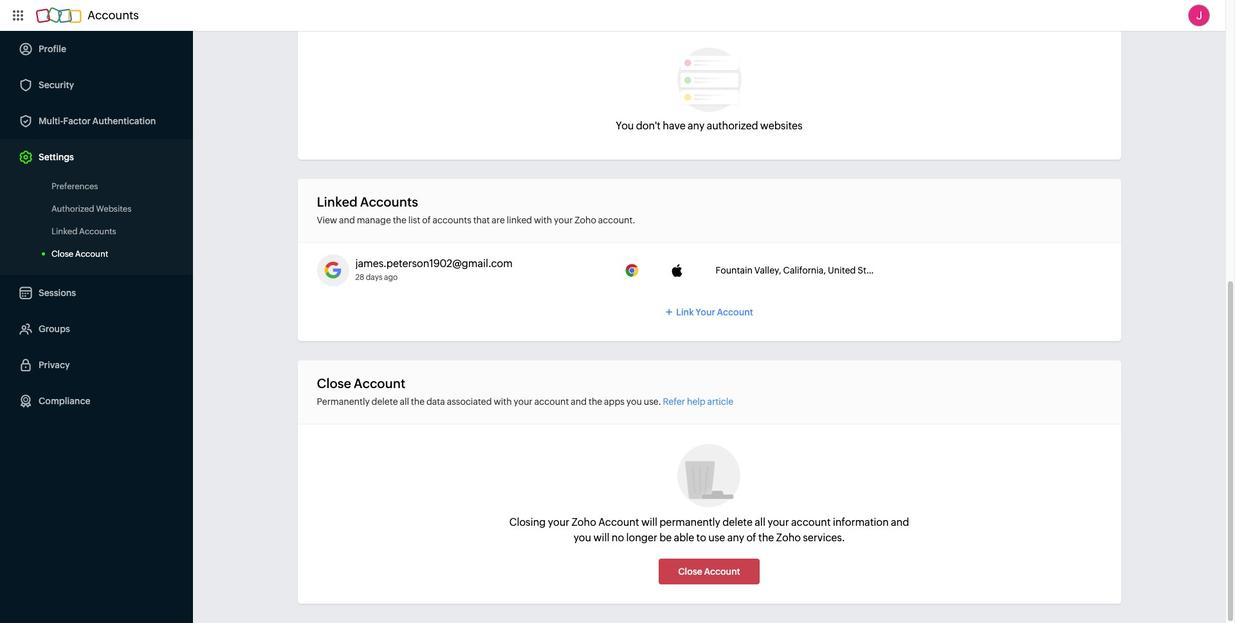 Task type: describe. For each thing, give the bounding box(es) containing it.
united
[[828, 265, 856, 275]]

you inside closing your zoho account will permanently delete all your account information and you will no longer be able to use any of the zoho services.
[[574, 532, 592, 544]]

information
[[833, 516, 889, 528]]

use.
[[644, 396, 661, 407]]

0 horizontal spatial will
[[594, 532, 610, 544]]

factor
[[63, 116, 91, 126]]

linked accounts
[[51, 227, 116, 236]]

manage
[[357, 215, 391, 225]]

that
[[474, 215, 490, 225]]

account down "linked accounts"
[[75, 249, 108, 259]]

linked accounts view and manage the list of accounts that are linked with your zoho account.
[[317, 194, 636, 225]]

profile
[[39, 44, 66, 54]]

link your account
[[677, 307, 754, 317]]

linked
[[507, 215, 532, 225]]

account right your
[[717, 307, 754, 317]]

of inside linked accounts view and manage the list of accounts that are linked with your zoho account.
[[422, 215, 431, 225]]

don't
[[636, 120, 661, 132]]

28
[[356, 273, 364, 282]]

account inside button
[[704, 566, 741, 577]]

0 vertical spatial will
[[642, 516, 658, 528]]

any inside closing your zoho account will permanently delete all your account information and you will no longer be able to use any of the zoho services.
[[728, 532, 745, 544]]

delete inside close account permanently delete all the data associated with your account and the apps you use. refer help article
[[372, 396, 398, 407]]

settings
[[39, 152, 74, 162]]

states
[[858, 265, 884, 275]]

groups
[[39, 324, 70, 334]]

closing your zoho account will permanently delete all your account information and you will no longer be able to use any of the zoho services.
[[510, 516, 910, 544]]

2 vertical spatial zoho
[[777, 532, 801, 544]]

websites
[[761, 120, 803, 132]]

privacy
[[39, 360, 70, 370]]

compliance
[[39, 396, 90, 406]]

authentication
[[92, 116, 156, 126]]

websites
[[96, 204, 132, 214]]

longer
[[627, 532, 658, 544]]

no
[[612, 532, 624, 544]]

sessions
[[39, 288, 76, 298]]

be
[[660, 532, 672, 544]]

and inside linked accounts view and manage the list of accounts that are linked with your zoho account.
[[339, 215, 355, 225]]

apps
[[604, 396, 625, 407]]

account inside close account permanently delete all the data associated with your account and the apps you use. refer help article
[[535, 396, 569, 407]]

associated
[[447, 396, 492, 407]]

close account button
[[659, 559, 760, 584]]

account inside close account permanently delete all the data associated with your account and the apps you use. refer help article
[[354, 376, 406, 391]]

your inside close account permanently delete all the data associated with your account and the apps you use. refer help article
[[514, 396, 533, 407]]

your
[[696, 307, 716, 317]]

account inside closing your zoho account will permanently delete all your account information and you will no longer be able to use any of the zoho services.
[[599, 516, 640, 528]]

view
[[317, 215, 337, 225]]

link
[[677, 307, 694, 317]]

security
[[39, 80, 74, 90]]

you don't have any authorized websites
[[616, 120, 803, 132]]

account inside closing your zoho account will permanently delete all your account information and you will no longer be able to use any of the zoho services.
[[792, 516, 831, 528]]

use
[[709, 532, 726, 544]]

the inside linked accounts view and manage the list of accounts that are linked with your zoho account.
[[393, 215, 407, 225]]

fountain valley, california, united states
[[716, 265, 884, 275]]

help
[[687, 396, 706, 407]]

with inside linked accounts view and manage the list of accounts that are linked with your zoho account.
[[534, 215, 552, 225]]

james.peterson1902@gmail.com
[[356, 257, 513, 270]]

0 vertical spatial accounts
[[88, 8, 139, 22]]

permanently
[[317, 396, 370, 407]]



Task type: locate. For each thing, give the bounding box(es) containing it.
zoho inside linked accounts view and manage the list of accounts that are linked with your zoho account.
[[575, 215, 597, 225]]

close down "linked accounts"
[[51, 249, 73, 259]]

zoho left "services."
[[777, 532, 801, 544]]

closing
[[510, 516, 546, 528]]

any right use
[[728, 532, 745, 544]]

refer
[[663, 396, 686, 407]]

days
[[366, 273, 383, 282]]

1 horizontal spatial with
[[534, 215, 552, 225]]

0 vertical spatial of
[[422, 215, 431, 225]]

1 horizontal spatial close
[[317, 376, 351, 391]]

and right information
[[891, 516, 910, 528]]

close account down use
[[679, 566, 741, 577]]

article
[[708, 396, 734, 407]]

0 horizontal spatial any
[[688, 120, 705, 132]]

0 vertical spatial and
[[339, 215, 355, 225]]

2 horizontal spatial and
[[891, 516, 910, 528]]

0 horizontal spatial all
[[400, 396, 409, 407]]

with right linked
[[534, 215, 552, 225]]

your inside linked accounts view and manage the list of accounts that are linked with your zoho account.
[[554, 215, 573, 225]]

zoho right closing
[[572, 516, 597, 528]]

0 horizontal spatial with
[[494, 396, 512, 407]]

close account permanently delete all the data associated with your account and the apps you use. refer help article
[[317, 376, 734, 407]]

1 vertical spatial delete
[[723, 516, 753, 528]]

2 vertical spatial close
[[679, 566, 703, 577]]

zoho left account. at the top of page
[[575, 215, 597, 225]]

accounts for linked accounts view and manage the list of accounts that are linked with your zoho account.
[[360, 194, 418, 209]]

you
[[627, 396, 642, 407], [574, 532, 592, 544]]

account left apps
[[535, 396, 569, 407]]

close down able
[[679, 566, 703, 577]]

0 horizontal spatial you
[[574, 532, 592, 544]]

accounts inside linked accounts view and manage the list of accounts that are linked with your zoho account.
[[360, 194, 418, 209]]

and inside close account permanently delete all the data associated with your account and the apps you use. refer help article
[[571, 396, 587, 407]]

1 horizontal spatial close account
[[679, 566, 741, 577]]

california,
[[784, 265, 827, 275]]

1 horizontal spatial delete
[[723, 516, 753, 528]]

authorized
[[707, 120, 759, 132]]

1 horizontal spatial any
[[728, 532, 745, 544]]

accounts
[[433, 215, 472, 225]]

accounts for linked accounts
[[79, 227, 116, 236]]

1 horizontal spatial will
[[642, 516, 658, 528]]

linked inside linked accounts view and manage the list of accounts that are linked with your zoho account.
[[317, 194, 358, 209]]

close account down "linked accounts"
[[51, 249, 108, 259]]

and for your
[[891, 516, 910, 528]]

all inside closing your zoho account will permanently delete all your account information and you will no longer be able to use any of the zoho services.
[[755, 516, 766, 528]]

account.
[[598, 215, 636, 225]]

you inside close account permanently delete all the data associated with your account and the apps you use. refer help article
[[627, 396, 642, 407]]

linked down authorized at the top
[[51, 227, 77, 236]]

1 vertical spatial linked
[[51, 227, 77, 236]]

any right have
[[688, 120, 705, 132]]

account down use
[[704, 566, 741, 577]]

the inside closing your zoho account will permanently delete all your account information and you will no longer be able to use any of the zoho services.
[[759, 532, 774, 544]]

delete
[[372, 396, 398, 407], [723, 516, 753, 528]]

account
[[75, 249, 108, 259], [717, 307, 754, 317], [354, 376, 406, 391], [599, 516, 640, 528], [704, 566, 741, 577]]

0 horizontal spatial linked
[[51, 227, 77, 236]]

linked up view
[[317, 194, 358, 209]]

2 vertical spatial and
[[891, 516, 910, 528]]

are
[[492, 215, 505, 225]]

refer help article link
[[663, 396, 734, 407]]

and
[[339, 215, 355, 225], [571, 396, 587, 407], [891, 516, 910, 528]]

all inside close account permanently delete all the data associated with your account and the apps you use. refer help article
[[400, 396, 409, 407]]

1 vertical spatial you
[[574, 532, 592, 544]]

linked
[[317, 194, 358, 209], [51, 227, 77, 236]]

authorized websites
[[51, 204, 132, 214]]

with right associated
[[494, 396, 512, 407]]

accounts
[[88, 8, 139, 22], [360, 194, 418, 209], [79, 227, 116, 236]]

of right list
[[422, 215, 431, 225]]

james.peterson1902@gmail.com 28 days ago
[[356, 257, 513, 282]]

1 vertical spatial accounts
[[360, 194, 418, 209]]

valley,
[[755, 265, 782, 275]]

with
[[534, 215, 552, 225], [494, 396, 512, 407]]

delete inside closing your zoho account will permanently delete all your account information and you will no longer be able to use any of the zoho services.
[[723, 516, 753, 528]]

1 horizontal spatial and
[[571, 396, 587, 407]]

close inside close account permanently delete all the data associated with your account and the apps you use. refer help article
[[317, 376, 351, 391]]

1 horizontal spatial account
[[792, 516, 831, 528]]

0 vertical spatial delete
[[372, 396, 398, 407]]

linked for linked accounts
[[51, 227, 77, 236]]

you
[[616, 120, 634, 132]]

zoho
[[575, 215, 597, 225], [572, 516, 597, 528], [777, 532, 801, 544]]

will left no
[[594, 532, 610, 544]]

0 vertical spatial close
[[51, 249, 73, 259]]

1 vertical spatial close account
[[679, 566, 741, 577]]

delete up use
[[723, 516, 753, 528]]

preferences
[[51, 182, 98, 191]]

account up permanently
[[354, 376, 406, 391]]

linked for linked accounts view and manage the list of accounts that are linked with your zoho account.
[[317, 194, 358, 209]]

0 horizontal spatial account
[[535, 396, 569, 407]]

you left no
[[574, 532, 592, 544]]

delete right permanently
[[372, 396, 398, 407]]

1 vertical spatial zoho
[[572, 516, 597, 528]]

1 vertical spatial of
[[747, 532, 757, 544]]

fountain
[[716, 265, 753, 275]]

you left the use.
[[627, 396, 642, 407]]

0 vertical spatial account
[[535, 396, 569, 407]]

ago
[[384, 273, 398, 282]]

with inside close account permanently delete all the data associated with your account and the apps you use. refer help article
[[494, 396, 512, 407]]

0 horizontal spatial close account
[[51, 249, 108, 259]]

2 horizontal spatial close
[[679, 566, 703, 577]]

the
[[393, 215, 407, 225], [411, 396, 425, 407], [589, 396, 603, 407], [759, 532, 774, 544]]

data
[[427, 396, 445, 407]]

1 vertical spatial will
[[594, 532, 610, 544]]

0 vertical spatial linked
[[317, 194, 358, 209]]

1 horizontal spatial linked
[[317, 194, 358, 209]]

1 vertical spatial and
[[571, 396, 587, 407]]

your
[[554, 215, 573, 225], [514, 396, 533, 407], [548, 516, 570, 528], [768, 516, 790, 528]]

authorized
[[51, 204, 94, 214]]

the left data
[[411, 396, 425, 407]]

close inside button
[[679, 566, 703, 577]]

close account
[[51, 249, 108, 259], [679, 566, 741, 577]]

0 vertical spatial with
[[534, 215, 552, 225]]

permanently
[[660, 516, 721, 528]]

multi-
[[39, 116, 63, 126]]

close up permanently
[[317, 376, 351, 391]]

account up no
[[599, 516, 640, 528]]

any
[[688, 120, 705, 132], [728, 532, 745, 544]]

account
[[535, 396, 569, 407], [792, 516, 831, 528]]

of right use
[[747, 532, 757, 544]]

1 vertical spatial account
[[792, 516, 831, 528]]

os_osx image
[[671, 264, 684, 277]]

0 horizontal spatial delete
[[372, 396, 398, 407]]

list
[[409, 215, 421, 225]]

0 horizontal spatial and
[[339, 215, 355, 225]]

able
[[674, 532, 695, 544]]

and inside closing your zoho account will permanently delete all your account information and you will no longer be able to use any of the zoho services.
[[891, 516, 910, 528]]

and left apps
[[571, 396, 587, 407]]

all
[[400, 396, 409, 407], [755, 516, 766, 528]]

the right use
[[759, 532, 774, 544]]

services.
[[803, 532, 845, 544]]

and right view
[[339, 215, 355, 225]]

account up "services."
[[792, 516, 831, 528]]

0 vertical spatial all
[[400, 396, 409, 407]]

0 horizontal spatial close
[[51, 249, 73, 259]]

to
[[697, 532, 707, 544]]

close
[[51, 249, 73, 259], [317, 376, 351, 391], [679, 566, 703, 577]]

1 horizontal spatial all
[[755, 516, 766, 528]]

1 vertical spatial close
[[317, 376, 351, 391]]

0 vertical spatial zoho
[[575, 215, 597, 225]]

and for account
[[571, 396, 587, 407]]

0 horizontal spatial of
[[422, 215, 431, 225]]

0 vertical spatial close account
[[51, 249, 108, 259]]

1 vertical spatial any
[[728, 532, 745, 544]]

2 vertical spatial accounts
[[79, 227, 116, 236]]

of
[[422, 215, 431, 225], [747, 532, 757, 544]]

the left list
[[393, 215, 407, 225]]

0 vertical spatial you
[[627, 396, 642, 407]]

will up longer
[[642, 516, 658, 528]]

0 vertical spatial any
[[688, 120, 705, 132]]

of inside closing your zoho account will permanently delete all your account information and you will no longer be able to use any of the zoho services.
[[747, 532, 757, 544]]

close account inside close account button
[[679, 566, 741, 577]]

1 vertical spatial all
[[755, 516, 766, 528]]

1 vertical spatial with
[[494, 396, 512, 407]]

1 horizontal spatial of
[[747, 532, 757, 544]]

multi-factor authentication
[[39, 116, 156, 126]]

have
[[663, 120, 686, 132]]

the left apps
[[589, 396, 603, 407]]

1 horizontal spatial you
[[627, 396, 642, 407]]

will
[[642, 516, 658, 528], [594, 532, 610, 544]]



Task type: vqa. For each thing, say whether or not it's contained in the screenshot.
Close Account
yes



